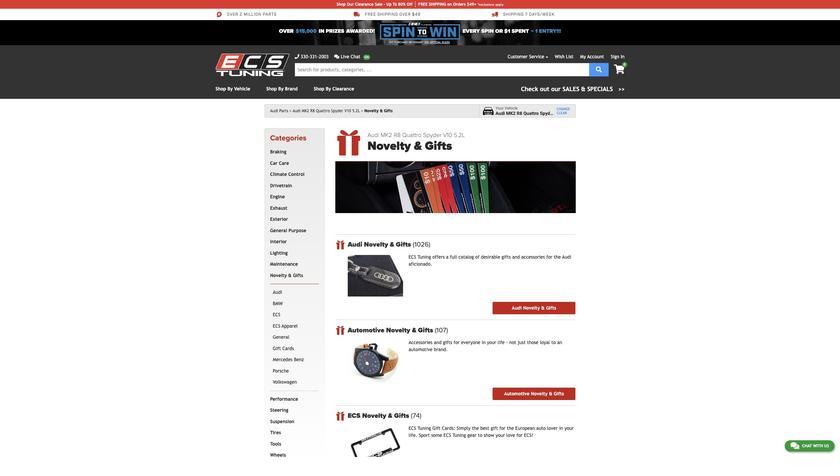Task type: locate. For each thing, give the bounding box(es) containing it.
audi novelty & gifts for the bottommost audi novelty & gifts link
[[512, 306, 556, 311]]

braking link
[[269, 147, 318, 158]]

1 horizontal spatial mk2
[[381, 132, 392, 139]]

0 vertical spatial your
[[487, 340, 497, 346]]

parts
[[263, 12, 277, 17]]

ecs
[[409, 255, 416, 260], [273, 312, 281, 318], [273, 324, 281, 329], [348, 412, 361, 420], [409, 426, 416, 431], [444, 433, 451, 438]]

novelty inside audi mk2 r8 quattro spyder v10 5.2l novelty & gifts
[[368, 139, 411, 153]]

0 vertical spatial automotive novelty & gifts
[[348, 327, 435, 335]]

2 horizontal spatial v10
[[556, 111, 564, 116]]

0 horizontal spatial novelty & gifts
[[270, 273, 303, 278]]

spyder for audi mk2 r8 quattro spyder v10 5.2l novelty & gifts
[[423, 132, 442, 139]]

over left $15,000
[[279, 28, 294, 35]]

engine link
[[269, 192, 318, 203]]

r8 inside audi mk2 r8 quattro spyder v10 5.2l novelty & gifts
[[394, 132, 401, 139]]

clearance inside shop our clearance sale - up to 80% off link
[[355, 2, 374, 7]]

1 by from the left
[[228, 86, 233, 92]]

ecs left apparel
[[273, 324, 281, 329]]

gifts
[[502, 255, 511, 260], [443, 340, 452, 346]]

shop for shop by vehicle
[[216, 86, 226, 92]]

5.2l inside your vehicle audi mk2 r8 quattro spyder v10 5.2l
[[565, 111, 574, 116]]

change
[[557, 107, 570, 111]]

the
[[554, 255, 561, 260], [472, 426, 479, 431], [507, 426, 514, 431]]

ecs apparel link
[[272, 321, 318, 332]]

tires
[[270, 431, 281, 436]]

0 horizontal spatial gift
[[273, 346, 281, 352]]

1
[[535, 28, 538, 35]]

quattro for audi mk2 r8 quattro spyder v10 5.2l novelty & gifts
[[402, 132, 422, 139]]

1 horizontal spatial v10
[[443, 132, 452, 139]]

spin
[[482, 28, 494, 35]]

2 horizontal spatial r8
[[517, 111, 523, 116]]

1 vertical spatial to
[[478, 433, 483, 438]]

gifts right desirable
[[502, 255, 511, 260]]

tuning down simply
[[453, 433, 466, 438]]

the right accessories
[[554, 255, 561, 260]]

shop by clearance link
[[314, 86, 354, 92]]

ecs link
[[272, 310, 318, 321]]

audi novelty & gifts
[[348, 241, 413, 249], [512, 306, 556, 311]]

0 vertical spatial clearance
[[355, 2, 374, 7]]

0 horizontal spatial mk2
[[302, 109, 309, 113]]

0 vertical spatial audi novelty & gifts link
[[348, 241, 576, 249]]

2 horizontal spatial spyder
[[540, 111, 555, 116]]

your inside the accessories and gifts for everyone in your life - not just those loyal to an automotive brand.
[[487, 340, 497, 346]]

1 horizontal spatial -
[[506, 340, 508, 346]]

v10 inside your vehicle audi mk2 r8 quattro spyder v10 5.2l
[[556, 111, 564, 116]]

maintenance
[[270, 262, 298, 267]]

ecs for ecs tuning offers a full catalog of desirable gifts and accessories for the audi aficionado.
[[409, 255, 416, 260]]

mercedes benz link
[[272, 355, 318, 366]]

gifts up brand.
[[443, 340, 452, 346]]

7
[[525, 12, 528, 17]]

3 by from the left
[[326, 86, 331, 92]]

show
[[484, 433, 495, 438]]

0 horizontal spatial 5.2l
[[352, 109, 360, 113]]

suspension
[[270, 419, 295, 425]]

in right lover
[[559, 426, 563, 431]]

clearance up the free
[[355, 2, 374, 7]]

volkswagen
[[273, 380, 297, 385]]

1 horizontal spatial clearance
[[355, 2, 374, 7]]

5.2l inside audi mk2 r8 quattro spyder v10 5.2l novelty & gifts
[[454, 132, 465, 139]]

1 horizontal spatial audi novelty & gifts
[[512, 306, 556, 311]]

0 horizontal spatial r8
[[310, 109, 315, 113]]

vehicle inside your vehicle audi mk2 r8 quattro spyder v10 5.2l
[[505, 106, 518, 111]]

audi inside the 'audi' link
[[273, 290, 282, 295]]

in
[[621, 54, 625, 59]]

- left 'not'
[[506, 340, 508, 346]]

0 vertical spatial vehicle
[[234, 86, 250, 92]]

0 horizontal spatial automotive
[[348, 327, 385, 335]]

some
[[431, 433, 442, 438]]

general inside novelty & gifts subcategories element
[[273, 335, 290, 340]]

automotive
[[348, 327, 385, 335], [504, 391, 530, 397]]

and inside the accessories and gifts for everyone in your life - not just those loyal to an automotive brand.
[[434, 340, 442, 346]]

0 vertical spatial to
[[552, 340, 556, 346]]

1 horizontal spatial chat
[[803, 444, 812, 449]]

0 vertical spatial and
[[513, 255, 520, 260]]

0 vertical spatial -
[[384, 2, 385, 7]]

clearance
[[355, 2, 374, 7], [333, 86, 354, 92]]

1 vertical spatial novelty & gifts
[[270, 273, 303, 278]]

0 horizontal spatial and
[[434, 340, 442, 346]]

gifts inside audi mk2 r8 quattro spyder v10 5.2l novelty & gifts
[[425, 139, 452, 153]]

ecs tuning gift cards: simply the best gift for the european auto lover in your life. sport some ecs tuning gear to show your love for ecs!
[[409, 426, 574, 438]]

tuning up aficionado.
[[418, 255, 431, 260]]

2 horizontal spatial quattro
[[524, 111, 539, 116]]

your down gift
[[496, 433, 505, 438]]

novelty & gifts inside novelty & gifts link
[[270, 273, 303, 278]]

1 horizontal spatial quattro
[[402, 132, 422, 139]]

cards
[[282, 346, 294, 352]]

r8 inside your vehicle audi mk2 r8 quattro spyder v10 5.2l
[[517, 111, 523, 116]]

ecs for ecs novelty & gifts
[[348, 412, 361, 420]]

performance
[[270, 397, 298, 402]]

shopping cart image
[[614, 65, 625, 74]]

0 horizontal spatial over
[[227, 12, 238, 17]]

1 vertical spatial over
[[279, 28, 294, 35]]

by down ecs tuning image
[[228, 86, 233, 92]]

tuning
[[418, 255, 431, 260], [418, 426, 431, 431], [453, 433, 466, 438]]

audi link
[[272, 287, 318, 299]]

by left brand
[[278, 86, 284, 92]]

free ship ping on orders $49+ *exclusions apply
[[419, 2, 504, 7]]

1 vertical spatial audi novelty & gifts
[[512, 306, 556, 311]]

sport
[[419, 433, 430, 438]]

your left life
[[487, 340, 497, 346]]

ecs up life.
[[409, 426, 416, 431]]

your
[[496, 106, 504, 111]]

see
[[425, 41, 429, 44]]

shop by vehicle
[[216, 86, 250, 92]]

1 horizontal spatial automotive novelty & gifts
[[504, 391, 564, 397]]

your right lover
[[565, 426, 574, 431]]

by for clearance
[[326, 86, 331, 92]]

general up interior
[[270, 228, 287, 233]]

ecs up aficionado.
[[409, 255, 416, 260]]

1 vertical spatial -
[[506, 340, 508, 346]]

quattro inside audi mk2 r8 quattro spyder v10 5.2l novelty & gifts
[[402, 132, 422, 139]]

and left accessories
[[513, 255, 520, 260]]

everyone
[[461, 340, 481, 346]]

rules
[[442, 41, 450, 44]]

gift up some
[[433, 426, 441, 431]]

gift
[[491, 426, 498, 431]]

mk2 inside audi mk2 r8 quattro spyder v10 5.2l novelty & gifts
[[381, 132, 392, 139]]

on
[[447, 2, 452, 7]]

vehicle right your
[[505, 106, 518, 111]]

tuning up sport at the bottom of the page
[[418, 426, 431, 431]]

0 horizontal spatial chat
[[351, 54, 361, 59]]

1 horizontal spatial by
[[278, 86, 284, 92]]

to right gear
[[478, 433, 483, 438]]

gift left cards
[[273, 346, 281, 352]]

accessories
[[409, 340, 433, 346]]

necessary.
[[409, 41, 424, 44]]

1 horizontal spatial and
[[513, 255, 520, 260]]

porsche link
[[272, 366, 318, 377]]

tuning for audi novelty & gifts
[[418, 255, 431, 260]]

catalog
[[459, 255, 474, 260]]

the up love
[[507, 426, 514, 431]]

clear
[[557, 111, 567, 115]]

1 vertical spatial chat
[[803, 444, 812, 449]]

automotive novelty & gifts
[[348, 327, 435, 335], [504, 391, 564, 397]]

exterior link
[[269, 214, 318, 225]]

1 horizontal spatial gift
[[433, 426, 441, 431]]

1 horizontal spatial vehicle
[[505, 106, 518, 111]]

for right gift
[[500, 426, 506, 431]]

car
[[270, 161, 278, 166]]

1 horizontal spatial novelty & gifts
[[365, 109, 393, 113]]

0 horizontal spatial by
[[228, 86, 233, 92]]

2 vertical spatial in
[[559, 426, 563, 431]]

1 vertical spatial automotive novelty & gifts link
[[493, 388, 576, 400]]

mk2 for audi mk2 r8 quattro spyder v10 5.2l novelty & gifts
[[381, 132, 392, 139]]

spyder inside audi mk2 r8 quattro spyder v10 5.2l novelty & gifts
[[423, 132, 442, 139]]

clearance for by
[[333, 86, 354, 92]]

in inside the accessories and gifts for everyone in your life - not just those loyal to an automotive brand.
[[482, 340, 486, 346]]

0 horizontal spatial audi novelty & gifts
[[348, 241, 413, 249]]

shop
[[337, 2, 346, 7], [216, 86, 226, 92], [266, 86, 277, 92], [314, 86, 325, 92]]

v10 for audi mk2 r8 quattro spyder v10 5.2l novelty & gifts
[[443, 132, 452, 139]]

parts
[[279, 109, 288, 113]]

80%
[[398, 2, 406, 7]]

mk2 inside your vehicle audi mk2 r8 quattro spyder v10 5.2l
[[506, 111, 516, 116]]

comments image
[[334, 54, 340, 59]]

shop by clearance
[[314, 86, 354, 92]]

ecs inside ecs tuning offers a full catalog of desirable gifts and accessories for the audi aficionado.
[[409, 255, 416, 260]]

0 horizontal spatial spyder
[[331, 109, 343, 113]]

0 horizontal spatial vehicle
[[234, 86, 250, 92]]

general purpose
[[270, 228, 306, 233]]

to left the an
[[552, 340, 556, 346]]

1 vertical spatial gift
[[433, 426, 441, 431]]

ecs down bmw
[[273, 312, 281, 318]]

in
[[319, 28, 325, 35], [482, 340, 486, 346], [559, 426, 563, 431]]

0 horizontal spatial in
[[319, 28, 325, 35]]

0 vertical spatial general
[[270, 228, 287, 233]]

2 vertical spatial your
[[496, 433, 505, 438]]

1 horizontal spatial 5.2l
[[454, 132, 465, 139]]

0 horizontal spatial v10
[[345, 109, 351, 113]]

0 vertical spatial gifts
[[502, 255, 511, 260]]

2 horizontal spatial by
[[326, 86, 331, 92]]

1 horizontal spatial the
[[507, 426, 514, 431]]

v10 inside audi mk2 r8 quattro spyder v10 5.2l novelty & gifts
[[443, 132, 452, 139]]

general purpose link
[[269, 225, 318, 237]]

1 horizontal spatial spyder
[[423, 132, 442, 139]]

over 2 million parts
[[227, 12, 277, 17]]

specials
[[588, 86, 613, 93]]

control
[[288, 172, 305, 177]]

1 horizontal spatial automotive
[[504, 391, 530, 397]]

spyder
[[331, 109, 343, 113], [540, 111, 555, 116], [423, 132, 442, 139]]

1 vertical spatial in
[[482, 340, 486, 346]]

2 horizontal spatial the
[[554, 255, 561, 260]]

ecs for ecs tuning gift cards: simply the best gift for the european auto lover in your life. sport some ecs tuning gear to show your love for ecs!
[[409, 426, 416, 431]]

0 vertical spatial gift
[[273, 346, 281, 352]]

1 vertical spatial tuning
[[418, 426, 431, 431]]

1 vertical spatial clearance
[[333, 86, 354, 92]]

sales
[[563, 86, 580, 93]]

see official rules link
[[425, 41, 450, 45]]

over
[[227, 12, 238, 17], [279, 28, 294, 35]]

ecs up ecs novelty & gifts thumbnail image
[[348, 412, 361, 420]]

=
[[531, 28, 534, 35]]

shop for shop by clearance
[[314, 86, 325, 92]]

1 horizontal spatial r8
[[394, 132, 401, 139]]

change link
[[557, 107, 570, 111]]

categories
[[270, 134, 307, 143]]

audi parts
[[270, 109, 288, 113]]

in left prizes
[[319, 28, 325, 35]]

0 vertical spatial audi novelty & gifts
[[348, 241, 413, 249]]

over left 2
[[227, 12, 238, 17]]

2 horizontal spatial in
[[559, 426, 563, 431]]

the up gear
[[472, 426, 479, 431]]

0 horizontal spatial clearance
[[333, 86, 354, 92]]

benz
[[294, 357, 304, 363]]

ecs down cards:
[[444, 433, 451, 438]]

novelty & gifts banner image image
[[335, 162, 576, 213]]

1 horizontal spatial to
[[552, 340, 556, 346]]

by for vehicle
[[228, 86, 233, 92]]

to inside the accessories and gifts for everyone in your life - not just those loyal to an automotive brand.
[[552, 340, 556, 346]]

1 vertical spatial automotive
[[504, 391, 530, 397]]

over 2 million parts link
[[216, 11, 277, 17]]

for right accessories
[[547, 255, 553, 260]]

2 by from the left
[[278, 86, 284, 92]]

volkswagen link
[[272, 377, 318, 388]]

over inside "link"
[[227, 12, 238, 17]]

r8
[[310, 109, 315, 113], [517, 111, 523, 116], [394, 132, 401, 139]]

&
[[581, 86, 586, 93], [380, 109, 383, 113], [414, 139, 422, 153], [390, 241, 394, 249], [288, 273, 292, 278], [542, 306, 545, 311], [412, 327, 417, 335], [549, 391, 553, 397], [388, 412, 393, 420]]

vehicle down ecs tuning image
[[234, 86, 250, 92]]

1 vertical spatial and
[[434, 340, 442, 346]]

2 horizontal spatial mk2
[[506, 111, 516, 116]]

by up audi mk2 r8 quattro spyder v10 5.2l link
[[326, 86, 331, 92]]

our
[[347, 2, 354, 7]]

0 horizontal spatial quattro
[[316, 109, 330, 113]]

us
[[825, 444, 829, 449]]

0 horizontal spatial gifts
[[443, 340, 452, 346]]

1 horizontal spatial over
[[279, 28, 294, 35]]

clearance for our
[[355, 2, 374, 7]]

0 vertical spatial over
[[227, 12, 238, 17]]

wish list link
[[555, 54, 574, 59]]

& inside "category navigation" element
[[288, 273, 292, 278]]

audi inside your vehicle audi mk2 r8 quattro spyder v10 5.2l
[[496, 111, 505, 116]]

*exclusions
[[478, 3, 495, 6]]

0 horizontal spatial -
[[384, 2, 385, 7]]

for left everyone
[[454, 340, 460, 346]]

list
[[566, 54, 574, 59]]

in right everyone
[[482, 340, 486, 346]]

1 horizontal spatial in
[[482, 340, 486, 346]]

clearance up audi mk2 r8 quattro spyder v10 5.2l link
[[333, 86, 354, 92]]

general for general
[[273, 335, 290, 340]]

chat left with
[[803, 444, 812, 449]]

1 vertical spatial general
[[273, 335, 290, 340]]

over for over 2 million parts
[[227, 12, 238, 17]]

customer service button
[[508, 53, 548, 60]]

and up brand.
[[434, 340, 442, 346]]

interior link
[[269, 237, 318, 248]]

.
[[450, 41, 451, 44]]

0 vertical spatial tuning
[[418, 255, 431, 260]]

tuning inside ecs tuning offers a full catalog of desirable gifts and accessories for the audi aficionado.
[[418, 255, 431, 260]]

2 horizontal spatial 5.2l
[[565, 111, 574, 116]]

search image
[[596, 66, 602, 72]]

1 horizontal spatial gifts
[[502, 255, 511, 260]]

my account link
[[581, 54, 604, 59]]

0 horizontal spatial to
[[478, 433, 483, 438]]

1 vertical spatial vehicle
[[505, 106, 518, 111]]

- left the up
[[384, 2, 385, 7]]

free
[[419, 2, 428, 7]]

prizes
[[326, 28, 344, 35]]

category navigation element
[[265, 129, 325, 458]]

1 vertical spatial gifts
[[443, 340, 452, 346]]

novelty inside "category navigation" element
[[270, 273, 287, 278]]

sign
[[611, 54, 620, 59]]

entry!!!
[[539, 28, 561, 35]]

tools link
[[269, 439, 318, 450]]

0 vertical spatial in
[[319, 28, 325, 35]]

chat right live
[[351, 54, 361, 59]]

general up gift cards
[[273, 335, 290, 340]]



Task type: vqa. For each thing, say whether or not it's contained in the screenshot.
bottom Audi Novelty & Gifts link "AUDI NOVELTY & GIFTS"
yes



Task type: describe. For each thing, give the bounding box(es) containing it.
life
[[498, 340, 505, 346]]

quattro inside your vehicle audi mk2 r8 quattro spyder v10 5.2l
[[524, 111, 539, 116]]

330-331-2003 link
[[295, 53, 329, 60]]

audi parts link
[[270, 109, 292, 113]]

every
[[463, 28, 480, 35]]

drivetrain link
[[269, 180, 318, 192]]

desirable
[[481, 255, 500, 260]]

0 vertical spatial automotive novelty & gifts link
[[348, 327, 576, 335]]

chat with us
[[803, 444, 829, 449]]

tools
[[270, 442, 281, 447]]

accessories
[[522, 255, 545, 260]]

shop by brand link
[[266, 86, 298, 92]]

mk2 for audi mk2 r8 quattro spyder v10 5.2l
[[302, 109, 309, 113]]

ping
[[437, 2, 446, 7]]

suspension link
[[269, 417, 318, 428]]

2 vertical spatial tuning
[[453, 433, 466, 438]]

0 link
[[609, 62, 628, 75]]

european
[[516, 426, 535, 431]]

r8 for audi mk2 r8 quattro spyder v10 5.2l
[[310, 109, 315, 113]]

shipping 7 days/week
[[503, 12, 555, 17]]

my
[[581, 54, 586, 59]]

engine
[[270, 194, 285, 200]]

ecs for ecs apparel
[[273, 324, 281, 329]]

an
[[557, 340, 563, 346]]

over for over $15,000 in prizes
[[279, 28, 294, 35]]

gifts inside ecs tuning offers a full catalog of desirable gifts and accessories for the audi aficionado.
[[502, 255, 511, 260]]

5.2l for audi mk2 r8 quattro spyder v10 5.2l novelty & gifts
[[454, 132, 465, 139]]

braking
[[270, 149, 287, 155]]

exhaust
[[270, 206, 287, 211]]

shop our clearance sale - up to 80% off
[[337, 2, 413, 7]]

a
[[446, 255, 449, 260]]

v10 for audi mk2 r8 quattro spyder v10 5.2l
[[345, 109, 351, 113]]

shop by brand
[[266, 86, 298, 92]]

comments image
[[791, 442, 800, 450]]

free shipping over $49 link
[[354, 11, 421, 17]]

ecs novelty & gifts thumbnail image image
[[348, 427, 403, 458]]

1 vertical spatial audi novelty & gifts link
[[493, 302, 576, 315]]

Search text field
[[295, 63, 589, 77]]

& inside audi mk2 r8 quattro spyder v10 5.2l novelty & gifts
[[414, 139, 422, 153]]

lighting
[[270, 251, 288, 256]]

free shipping over $49
[[365, 12, 421, 17]]

for right love
[[517, 433, 523, 438]]

by for brand
[[278, 86, 284, 92]]

to inside ecs tuning gift cards: simply the best gift for the european auto lover in your life. sport some ecs tuning gear to show your love for ecs!
[[478, 433, 483, 438]]

331-
[[310, 54, 319, 59]]

general for general purpose
[[270, 228, 287, 233]]

days/week
[[529, 12, 555, 17]]

just
[[518, 340, 526, 346]]

audi novelty & gifts thumbnail image image
[[348, 255, 403, 297]]

shipping
[[503, 12, 524, 17]]

1 vertical spatial your
[[565, 426, 574, 431]]

in inside ecs tuning gift cards: simply the best gift for the european auto lover in your life. sport some ecs tuning gear to show your love for ecs!
[[559, 426, 563, 431]]

novelty & gifts link
[[269, 270, 318, 282]]

spyder inside your vehicle audi mk2 r8 quattro spyder v10 5.2l
[[540, 111, 555, 116]]

gifts inside the accessories and gifts for everyone in your life - not just those loyal to an automotive brand.
[[443, 340, 452, 346]]

audi inside ecs tuning offers a full catalog of desirable gifts and accessories for the audi aficionado.
[[562, 255, 572, 260]]

orders
[[453, 2, 466, 7]]

mercedes
[[273, 357, 293, 363]]

novelty & gifts subcategories element
[[270, 284, 319, 392]]

accessories and gifts for everyone in your life - not just those loyal to an automotive brand.
[[409, 340, 563, 353]]

chat inside "link"
[[803, 444, 812, 449]]

brand.
[[434, 347, 448, 353]]

bmw link
[[272, 299, 318, 310]]

care
[[279, 161, 289, 166]]

ecs apparel
[[273, 324, 298, 329]]

audi mk2 r8 quattro spyder v10 5.2l novelty & gifts
[[368, 132, 465, 153]]

live
[[341, 54, 349, 59]]

ecs tuning offers a full catalog of desirable gifts and accessories for the audi aficionado.
[[409, 255, 572, 267]]

automotive novelty & gifts thumbnail image image
[[348, 341, 403, 383]]

$49
[[412, 12, 421, 17]]

5.2l for audi mk2 r8 quattro spyder v10 5.2l
[[352, 109, 360, 113]]

simply
[[457, 426, 471, 431]]

shop our clearance sale - up to 80% off link
[[337, 1, 416, 7]]

for inside the accessories and gifts for everyone in your life - not just those loyal to an automotive brand.
[[454, 340, 460, 346]]

0 vertical spatial novelty & gifts
[[365, 109, 393, 113]]

$15,000
[[296, 28, 317, 35]]

free
[[365, 12, 376, 17]]

the inside ecs tuning offers a full catalog of desirable gifts and accessories for the audi aficionado.
[[554, 255, 561, 260]]

$49+
[[467, 2, 477, 7]]

audi novelty & gifts for topmost audi novelty & gifts link
[[348, 241, 413, 249]]

not
[[510, 340, 516, 346]]

interior
[[270, 239, 287, 245]]

porsche
[[273, 369, 289, 374]]

live chat link
[[334, 53, 370, 60]]

- inside the accessories and gifts for everyone in your life - not just those loyal to an automotive brand.
[[506, 340, 508, 346]]

gift cards
[[273, 346, 294, 352]]

quattro for audi mk2 r8 quattro spyder v10 5.2l
[[316, 109, 330, 113]]

shop for shop by brand
[[266, 86, 277, 92]]

steering link
[[269, 405, 318, 417]]

shipping 7 days/week link
[[492, 11, 555, 17]]

drivetrain
[[270, 183, 292, 189]]

lighting link
[[269, 248, 318, 259]]

shop for shop our clearance sale - up to 80% off
[[337, 2, 346, 7]]

0 vertical spatial chat
[[351, 54, 361, 59]]

apparel
[[282, 324, 298, 329]]

audi inside audi mk2 r8 quattro spyder v10 5.2l novelty & gifts
[[368, 132, 379, 139]]

phone image
[[295, 54, 299, 59]]

gifts inside "category navigation" element
[[293, 273, 303, 278]]

0 horizontal spatial the
[[472, 426, 479, 431]]

and inside ecs tuning offers a full catalog of desirable gifts and accessories for the audi aficionado.
[[513, 255, 520, 260]]

best
[[481, 426, 490, 431]]

r8 for audi mk2 r8 quattro spyder v10 5.2l novelty & gifts
[[394, 132, 401, 139]]

wish
[[555, 54, 565, 59]]

shop by vehicle link
[[216, 86, 250, 92]]

gift cards link
[[272, 344, 318, 355]]

ecs for ecs
[[273, 312, 281, 318]]

ecs tuning 'spin to win' contest logo image
[[380, 23, 460, 40]]

car care
[[270, 161, 289, 166]]

life.
[[409, 433, 418, 438]]

brand
[[285, 86, 298, 92]]

performance link
[[269, 394, 318, 405]]

tires link
[[269, 428, 318, 439]]

for inside ecs tuning offers a full catalog of desirable gifts and accessories for the audi aficionado.
[[547, 255, 553, 260]]

chat with us link
[[785, 441, 835, 452]]

mercedes benz
[[273, 357, 304, 363]]

$1
[[505, 28, 511, 35]]

spyder for audi mk2 r8 quattro spyder v10 5.2l
[[331, 109, 343, 113]]

sign in link
[[611, 54, 625, 59]]

clear link
[[557, 111, 570, 115]]

up
[[387, 2, 392, 7]]

0 vertical spatial automotive
[[348, 327, 385, 335]]

change clear
[[557, 107, 570, 115]]

audi mk2 r8 quattro spyder v10 5.2l
[[293, 109, 360, 113]]

tuning for ecs novelty & gifts
[[418, 426, 431, 431]]

gift inside "category navigation" element
[[273, 346, 281, 352]]

car care link
[[269, 158, 318, 169]]

shipping
[[378, 12, 398, 17]]

over $15,000 in prizes
[[279, 28, 344, 35]]

climate control link
[[269, 169, 318, 180]]

0 horizontal spatial automotive novelty & gifts
[[348, 327, 435, 335]]

gift inside ecs tuning gift cards: simply the best gift for the european auto lover in your life. sport some ecs tuning gear to show your love for ecs!
[[433, 426, 441, 431]]

every spin or $1 spent = 1 entry!!!
[[463, 28, 561, 35]]

audi mk2 r8 quattro spyder v10 5.2l link
[[293, 109, 363, 113]]

330-331-2003
[[301, 54, 329, 59]]

spent
[[512, 28, 529, 35]]

ecs tuning image
[[216, 54, 289, 76]]

loyal
[[540, 340, 550, 346]]

1 vertical spatial automotive novelty & gifts
[[504, 391, 564, 397]]



